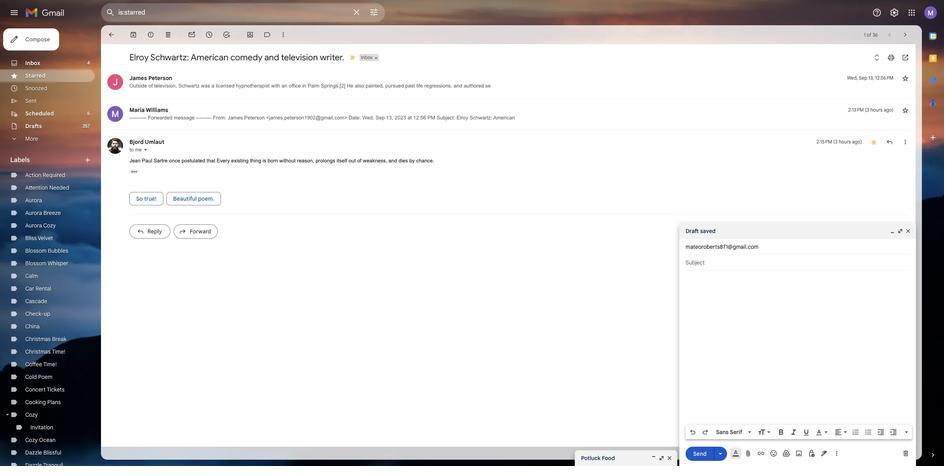 Task type: vqa. For each thing, say whether or not it's contained in the screenshot.
Quote ‪(⌘⇧9)‬ image
no



Task type: locate. For each thing, give the bounding box(es) containing it.
1 vertical spatial christmas
[[25, 348, 51, 356]]

cozy up dazzle
[[25, 437, 38, 444]]

0 vertical spatial of
[[867, 32, 872, 38]]

inbox for the 'inbox' button
[[361, 54, 373, 60]]

0 vertical spatial aurora
[[25, 197, 42, 204]]

0 vertical spatial 13,
[[869, 75, 874, 81]]

sep left 2023 in the top of the page
[[376, 115, 385, 121]]

0 vertical spatial and
[[264, 52, 279, 63]]

ago) left not starred option
[[884, 107, 894, 113]]

schwartz: down se
[[470, 115, 492, 121]]

time! down christmas time! "link"
[[43, 361, 57, 368]]

aurora breeze
[[25, 210, 61, 217]]

12:56
[[413, 115, 426, 121]]

1 horizontal spatial (3
[[865, 107, 869, 113]]

0 horizontal spatial pop out image
[[659, 455, 665, 462]]

1 horizontal spatial ago)
[[884, 107, 894, 113]]

car rental
[[25, 285, 51, 292]]

2 not starred image from the top
[[902, 106, 910, 114]]

1 vertical spatial (3
[[834, 139, 838, 145]]

office
[[289, 83, 301, 89]]

aurora up bliss
[[25, 222, 42, 229]]

starred
[[25, 72, 45, 79]]

0 vertical spatial (3
[[865, 107, 869, 113]]

hours right 2:13 pm
[[871, 107, 883, 113]]

of down james peterson at top left
[[149, 83, 153, 89]]

james up outside
[[129, 75, 147, 82]]

action required
[[25, 172, 65, 179]]

support image
[[872, 8, 882, 17]]

2 vertical spatial cozy
[[25, 437, 38, 444]]

1 horizontal spatial elroy
[[457, 115, 468, 121]]

1 vertical spatial time!
[[43, 361, 57, 368]]

0 horizontal spatial 13,
[[386, 115, 393, 121]]

attention
[[25, 184, 48, 191]]

1 not starred image from the top
[[902, 74, 910, 82]]

ago) for 2:13 pm (3 hours ago)
[[884, 107, 894, 113]]

1 aurora from the top
[[25, 197, 42, 204]]

1 vertical spatial american
[[493, 115, 515, 121]]

postulated
[[182, 158, 205, 164]]

hours right the 2:15 pm
[[839, 139, 851, 145]]

1 vertical spatial 13,
[[386, 115, 393, 121]]

move to inbox image
[[246, 31, 254, 39]]

hours
[[871, 107, 883, 113], [839, 139, 851, 145]]

blossom down the bliss velvet link
[[25, 247, 46, 255]]

labels heading
[[10, 156, 84, 164]]

inbox up starred link
[[25, 60, 40, 67]]

labels
[[10, 156, 30, 164]]

insert photo image
[[795, 450, 803, 458]]

15 - from the left
[[203, 115, 205, 121]]

13,
[[869, 75, 874, 81], [386, 115, 393, 121]]

bold ‪(⌘b)‬ image
[[777, 429, 785, 436]]

american inside list
[[493, 115, 515, 121]]

settings image
[[890, 8, 899, 17]]

blossom for blossom whisper
[[25, 260, 46, 267]]

ago) left starred option
[[852, 139, 862, 145]]

outside
[[129, 83, 147, 89]]

poem.
[[198, 195, 214, 202]]

that every
[[207, 158, 230, 164]]

james right from:
[[228, 115, 243, 121]]

bliss
[[25, 235, 37, 242]]

painted,
[[366, 83, 384, 89]]

12 - from the left
[[198, 115, 200, 121]]

schwartz:
[[150, 52, 189, 63], [470, 115, 492, 121]]

2 horizontal spatial of
[[867, 32, 872, 38]]

peterson up 'television,'
[[148, 75, 172, 82]]

pop out image for draft saved
[[897, 228, 904, 234]]

1 vertical spatial aurora
[[25, 210, 42, 217]]

(3 right the 2:15 pm
[[834, 139, 838, 145]]

aurora down attention
[[25, 197, 42, 204]]

christmas up coffee time! link
[[25, 348, 51, 356]]

1 vertical spatial ago)
[[852, 139, 862, 145]]

blossom whisper link
[[25, 260, 68, 267]]

formatting options toolbar
[[686, 425, 912, 440]]

2:15 pm (3 hours ago) cell
[[817, 138, 862, 146]]

from:
[[213, 115, 226, 121]]

0 vertical spatial hours
[[871, 107, 883, 113]]

break
[[52, 336, 66, 343]]

1 blossom from the top
[[25, 247, 46, 255]]

inbox inside 'labels' navigation
[[25, 60, 40, 67]]

1 vertical spatial wed,
[[362, 115, 374, 121]]

time! for christmas time!
[[52, 348, 65, 356]]

redo ‪(⌘y)‬ image
[[702, 429, 709, 436]]

0 horizontal spatial (3
[[834, 139, 838, 145]]

6
[[87, 110, 90, 116]]

schwartz: down delete icon
[[150, 52, 189, 63]]

6 - from the left
[[138, 115, 140, 121]]

0 horizontal spatial and
[[264, 52, 279, 63]]

0 vertical spatial time!
[[52, 348, 65, 356]]

0 horizontal spatial hours
[[839, 139, 851, 145]]

to
[[129, 147, 134, 153]]

pop out image right minimize icon
[[897, 228, 904, 234]]

cozy for cozy link
[[25, 412, 38, 419]]

0 horizontal spatial james
[[129, 75, 147, 82]]

sans serif
[[716, 429, 742, 436]]

1 christmas from the top
[[25, 336, 51, 343]]

2:13 pm
[[848, 107, 864, 113]]

1 horizontal spatial hours
[[871, 107, 883, 113]]

bliss velvet link
[[25, 235, 53, 242]]

sep left 12:56 pm on the top right of page
[[859, 75, 867, 81]]

cold poem link
[[25, 374, 52, 381]]

0 horizontal spatial american
[[191, 52, 228, 63]]

Not starred checkbox
[[902, 74, 910, 82]]

not starred image right 12:56 pm on the top right of page
[[902, 74, 910, 82]]

0 vertical spatial christmas
[[25, 336, 51, 343]]

1 vertical spatial elroy
[[457, 115, 468, 121]]

None search field
[[101, 3, 385, 22]]

discard draft ‪(⌘⇧d)‬ image
[[902, 450, 910, 458]]

1 vertical spatial james
[[228, 115, 243, 121]]

9 - from the left
[[143, 115, 145, 121]]

1 vertical spatial and
[[454, 83, 462, 89]]

blossom for blossom bubbles
[[25, 247, 46, 255]]

0 vertical spatial james
[[129, 75, 147, 82]]

more formatting options image
[[903, 429, 911, 436]]

19 - from the left
[[210, 115, 211, 121]]

13, inside cell
[[869, 75, 874, 81]]

peterson down hypnotherapist
[[244, 115, 265, 121]]

minimize image
[[889, 228, 896, 234]]

car
[[25, 285, 34, 292]]

13, left 12:56 pm on the top right of page
[[869, 75, 874, 81]]

14 - from the left
[[201, 115, 203, 121]]

time! down break
[[52, 348, 65, 356]]

umlaut
[[145, 139, 164, 146]]

attach files image
[[745, 450, 752, 458]]

snoozed
[[25, 85, 47, 92]]

licensed
[[216, 83, 235, 89]]

insert files using drive image
[[782, 450, 790, 458]]

of right 1
[[867, 32, 872, 38]]

wed, right date:
[[362, 115, 374, 121]]

send button
[[686, 447, 714, 461]]

older image
[[902, 31, 910, 39]]

time!
[[52, 348, 65, 356], [43, 361, 57, 368]]

gmail image
[[25, 5, 68, 21]]

0 vertical spatial blossom
[[25, 247, 46, 255]]

dies
[[399, 158, 408, 164]]

11 - from the left
[[196, 115, 198, 121]]

beautiful
[[173, 195, 197, 202]]

christmas break link
[[25, 336, 66, 343]]

blissful
[[43, 449, 61, 457]]

---------- forwarded message --------- from: james peterson <james.peterson1902@gmail.com> date: wed, sep 13, 2023 at 12:56 pm subject: elroy schwartz: american
[[129, 115, 515, 121]]

close image
[[666, 455, 673, 462]]

2 blossom from the top
[[25, 260, 46, 267]]

1 horizontal spatial 13,
[[869, 75, 874, 81]]

maria
[[129, 107, 145, 114]]

starred image
[[870, 138, 878, 146]]

italic ‪(⌘i)‬ image
[[790, 429, 798, 436]]

cold
[[25, 374, 37, 381]]

in
[[302, 83, 306, 89]]

0 horizontal spatial inbox
[[25, 60, 40, 67]]

regressions,
[[424, 83, 452, 89]]

0 vertical spatial ago)
[[884, 107, 894, 113]]

aurora cozy
[[25, 222, 56, 229]]

sep inside wed, sep 13, 12:56 pm cell
[[859, 75, 867, 81]]

0 horizontal spatial wed,
[[362, 115, 374, 121]]

0 horizontal spatial peterson
[[148, 75, 172, 82]]

christmas break
[[25, 336, 66, 343]]

0 horizontal spatial schwartz:
[[150, 52, 189, 63]]

1 vertical spatial hours
[[839, 139, 851, 145]]

weakness,
[[363, 158, 387, 164]]

wed, left 12:56 pm on the top right of page
[[847, 75, 858, 81]]

christmas
[[25, 336, 51, 343], [25, 348, 51, 356]]

reply
[[147, 228, 162, 235]]

main menu image
[[9, 8, 19, 17]]

cozy down cooking
[[25, 412, 38, 419]]

0 vertical spatial not starred image
[[902, 74, 910, 82]]

inbox inside button
[[361, 54, 373, 60]]

1 vertical spatial peterson
[[244, 115, 265, 121]]

whisper
[[48, 260, 68, 267]]

Message Body text field
[[686, 275, 910, 423]]

and down labels image
[[264, 52, 279, 63]]

breeze
[[43, 210, 61, 217]]

wed, inside cell
[[847, 75, 858, 81]]

aurora down aurora link
[[25, 210, 42, 217]]

1 horizontal spatial schwartz:
[[470, 115, 492, 121]]

1 vertical spatial cozy
[[25, 412, 38, 419]]

0 horizontal spatial ago)
[[852, 139, 862, 145]]

inbox up also in the top left of the page
[[361, 54, 373, 60]]

elroy right "subject:"
[[457, 115, 468, 121]]

0 horizontal spatial elroy
[[129, 52, 149, 63]]

0 vertical spatial cozy
[[43, 222, 56, 229]]

cozy link
[[25, 412, 38, 419]]

itself
[[337, 158, 347, 164]]

invitation link
[[30, 424, 53, 431]]

1 vertical spatial sep
[[376, 115, 385, 121]]

not starred image for peterson
[[902, 74, 910, 82]]

(3 right 2:13 pm
[[865, 107, 869, 113]]

of right 'out'
[[357, 158, 362, 164]]

hours for 2:13 pm
[[871, 107, 883, 113]]

1 vertical spatial of
[[149, 83, 153, 89]]

christmas for christmas break
[[25, 336, 51, 343]]

not starred image
[[902, 74, 910, 82], [902, 106, 910, 114]]

0 vertical spatial sep
[[859, 75, 867, 81]]

report spam image
[[147, 31, 155, 39]]

draft saved dialog
[[679, 223, 916, 466]]

pop out image
[[897, 228, 904, 234], [659, 455, 665, 462]]

1 vertical spatial schwartz:
[[470, 115, 492, 121]]

car rental link
[[25, 285, 51, 292]]

1 vertical spatial blossom
[[25, 260, 46, 267]]

2 vertical spatial aurora
[[25, 222, 42, 229]]

blossom whisper
[[25, 260, 68, 267]]

cozy down breeze
[[43, 222, 56, 229]]

pm
[[428, 115, 435, 121]]

list
[[101, 66, 910, 245]]

and left dies
[[389, 158, 397, 164]]

elroy
[[129, 52, 149, 63], [457, 115, 468, 121]]

13, left 2023 in the top of the page
[[386, 115, 393, 121]]

1 horizontal spatial and
[[389, 158, 397, 164]]

0 vertical spatial pop out image
[[897, 228, 904, 234]]

maria williams
[[129, 107, 168, 114]]

of for outside
[[149, 83, 153, 89]]

1 horizontal spatial wed,
[[847, 75, 858, 81]]

advanced search options image
[[366, 4, 382, 20]]

was
[[201, 83, 210, 89]]

chance.
[[416, 158, 434, 164]]

1 horizontal spatial pop out image
[[897, 228, 904, 234]]

christmas down china
[[25, 336, 51, 343]]

not starred image down not starred checkbox
[[902, 106, 910, 114]]

2 vertical spatial and
[[389, 158, 397, 164]]

0 vertical spatial wed,
[[847, 75, 858, 81]]

3 aurora from the top
[[25, 222, 42, 229]]

tab list
[[922, 25, 944, 438]]

poem
[[38, 374, 52, 381]]

forward
[[190, 228, 211, 235]]

2 aurora from the top
[[25, 210, 42, 217]]

subject:
[[437, 115, 455, 121]]

1 vertical spatial pop out image
[[659, 455, 665, 462]]

inbox button
[[359, 54, 373, 61]]

born
[[268, 158, 278, 164]]

3 - from the left
[[133, 115, 135, 121]]

(3 for 2:13 pm
[[865, 107, 869, 113]]

357
[[82, 123, 90, 129]]

1 of 36
[[864, 32, 878, 38]]

once
[[169, 158, 180, 164]]

toggle confidential mode image
[[808, 450, 816, 458]]

0 horizontal spatial of
[[149, 83, 153, 89]]

insert signature image
[[820, 450, 828, 458]]

2 vertical spatial of
[[357, 158, 362, 164]]

elroy inside list
[[457, 115, 468, 121]]

and left authored
[[454, 83, 462, 89]]

pop out image right minimize image
[[659, 455, 665, 462]]

16 - from the left
[[205, 115, 206, 121]]

Subject field
[[686, 259, 910, 267]]

american
[[191, 52, 228, 63], [493, 115, 515, 121]]

coffee time! link
[[25, 361, 57, 368]]

1 horizontal spatial inbox
[[361, 54, 373, 60]]

12:56 pm
[[875, 75, 894, 81]]

elroy down archive icon
[[129, 52, 149, 63]]

2 christmas from the top
[[25, 348, 51, 356]]

authored
[[464, 83, 484, 89]]

williams
[[146, 107, 168, 114]]

underline ‪(⌘u)‬ image
[[803, 429, 810, 437]]

sartre
[[154, 158, 168, 164]]

indent more ‪(⌘])‬ image
[[890, 429, 898, 436]]

0 vertical spatial schwartz:
[[150, 52, 189, 63]]

1 vertical spatial not starred image
[[902, 106, 910, 114]]

blossom up calm
[[25, 260, 46, 267]]

0 vertical spatial elroy
[[129, 52, 149, 63]]

without
[[279, 158, 296, 164]]

2 - from the left
[[131, 115, 133, 121]]

cozy ocean
[[25, 437, 56, 444]]

cascade link
[[25, 298, 47, 305]]

1 horizontal spatial american
[[493, 115, 515, 121]]

1 horizontal spatial sep
[[859, 75, 867, 81]]



Task type: describe. For each thing, give the bounding box(es) containing it.
compose
[[25, 36, 50, 43]]

13 - from the left
[[200, 115, 201, 121]]

aurora cozy link
[[25, 222, 56, 229]]

<james.peterson1902@gmail.com>
[[266, 115, 347, 121]]

labels navigation
[[0, 25, 101, 466]]

2:13 pm (3 hours ago)
[[848, 107, 894, 113]]

sans serif option
[[715, 429, 747, 436]]

close image
[[905, 228, 912, 234]]

invitation
[[30, 424, 53, 431]]

labels image
[[264, 31, 271, 39]]

is
[[263, 158, 266, 164]]

needed
[[49, 184, 69, 191]]

inbox for 'inbox' link
[[25, 60, 40, 67]]

so true! button
[[129, 192, 163, 205]]

aurora breeze link
[[25, 210, 61, 217]]

cozy for cozy ocean
[[25, 437, 38, 444]]

time! for coffee time!
[[43, 361, 57, 368]]

se
[[485, 83, 491, 89]]

action required link
[[25, 172, 65, 179]]

4 - from the left
[[135, 115, 136, 121]]

concert tickets
[[25, 386, 65, 393]]

delete image
[[164, 31, 172, 39]]

saved
[[700, 228, 716, 235]]

show trimmed content image
[[129, 169, 139, 174]]

5 - from the left
[[136, 115, 138, 121]]

4
[[87, 60, 90, 66]]

writer.
[[320, 52, 344, 63]]

2:13 pm (3 hours ago) cell
[[848, 106, 894, 114]]

calm
[[25, 273, 38, 280]]

attention needed link
[[25, 184, 69, 191]]

drafts
[[25, 123, 42, 130]]

sent
[[25, 97, 37, 105]]

concert tickets link
[[25, 386, 65, 393]]

more options image
[[835, 450, 839, 458]]

paul
[[142, 158, 152, 164]]

more send options image
[[717, 450, 724, 458]]

Search mail text field
[[118, 9, 347, 17]]

archive image
[[129, 31, 137, 39]]

jean
[[129, 158, 141, 164]]

hours for 2:15 pm
[[839, 139, 851, 145]]

cold poem
[[25, 374, 52, 381]]

1 horizontal spatial of
[[357, 158, 362, 164]]

up
[[44, 311, 50, 318]]

rental
[[36, 285, 51, 292]]

of for 1
[[867, 32, 872, 38]]

existing
[[231, 158, 249, 164]]

pursued
[[385, 83, 404, 89]]

1
[[864, 32, 866, 38]]

wed, sep 13, 12:56 pm
[[847, 75, 894, 81]]

18 - from the left
[[208, 115, 210, 121]]

schwartz
[[178, 83, 200, 89]]

minimize image
[[651, 455, 657, 462]]

pop out image for potluck food
[[659, 455, 665, 462]]

elroy schwartz: american comedy and television writer.
[[129, 52, 344, 63]]

coffee time!
[[25, 361, 57, 368]]

concert
[[25, 386, 46, 393]]

to me
[[129, 147, 142, 153]]

2023
[[395, 115, 406, 121]]

8 - from the left
[[141, 115, 143, 121]]

blossom bubbles
[[25, 247, 68, 255]]

so true!
[[136, 195, 157, 202]]

17 - from the left
[[206, 115, 208, 121]]

snooze image
[[205, 31, 213, 39]]

dazzle
[[25, 449, 42, 457]]

36
[[873, 32, 878, 38]]

indent less ‪(⌘[)‬ image
[[877, 429, 885, 436]]

wed, sep 13, 12:56 pm cell
[[847, 74, 894, 82]]

Not starred checkbox
[[902, 106, 910, 114]]

show details image
[[143, 148, 148, 152]]

cooking plans
[[25, 399, 61, 406]]

7 - from the left
[[140, 115, 141, 121]]

1 horizontal spatial james
[[228, 115, 243, 121]]

springs.[2]
[[321, 83, 345, 89]]

search mail image
[[103, 6, 118, 20]]

snoozed link
[[25, 85, 47, 92]]

true!
[[144, 195, 157, 202]]

insert link ‪(⌘k)‬ image
[[757, 450, 765, 458]]

not starred image for williams
[[902, 106, 910, 114]]

christmas for christmas time!
[[25, 348, 51, 356]]

0 horizontal spatial sep
[[376, 115, 385, 121]]

add to tasks image
[[223, 31, 230, 39]]

jean paul sartre once postulated that every existing thing is born without reason, prolongs itself out of weakness, and dies by chance.
[[129, 158, 434, 164]]

aurora link
[[25, 197, 42, 204]]

beautiful poem.
[[173, 195, 214, 202]]

dazzle blissful link
[[25, 449, 61, 457]]

serif
[[730, 429, 742, 436]]

mateoroberts871@gmail.com
[[686, 243, 759, 251]]

aurora for aurora cozy
[[25, 222, 42, 229]]

aurora for aurora breeze
[[25, 210, 42, 217]]

more
[[25, 135, 38, 142]]

list containing james peterson
[[101, 66, 910, 245]]

2:15 pm (3 hours ago)
[[817, 139, 862, 145]]

10 - from the left
[[145, 115, 147, 121]]

check-up link
[[25, 311, 50, 318]]

plans
[[47, 399, 61, 406]]

dazzle blissful
[[25, 449, 61, 457]]

an
[[282, 83, 287, 89]]

0 vertical spatial peterson
[[148, 75, 172, 82]]

aurora for aurora link
[[25, 197, 42, 204]]

drafts link
[[25, 123, 42, 130]]

with
[[271, 83, 280, 89]]

action
[[25, 172, 41, 179]]

potluck food
[[581, 455, 615, 462]]

christmas time! link
[[25, 348, 65, 356]]

more image
[[279, 31, 287, 39]]

tickets
[[47, 386, 65, 393]]

insert emoji ‪(⌘⇧2)‬ image
[[770, 450, 778, 458]]

bliss velvet
[[25, 235, 53, 242]]

0 vertical spatial american
[[191, 52, 228, 63]]

also
[[355, 83, 364, 89]]

back to starred image
[[107, 31, 115, 39]]

clear search image
[[349, 4, 365, 20]]

undo ‪(⌘z)‬ image
[[689, 429, 697, 436]]

ago) for 2:15 pm (3 hours ago)
[[852, 139, 862, 145]]

so
[[136, 195, 143, 202]]

1 - from the left
[[129, 115, 131, 121]]

schwartz: inside list
[[470, 115, 492, 121]]

(3 for 2:15 pm
[[834, 139, 838, 145]]

date:
[[349, 115, 361, 121]]

china link
[[25, 323, 40, 330]]

bulleted list ‪(⌘⇧8)‬ image
[[865, 429, 872, 436]]

outside of television, schwartz was a licensed hypnotherapist with an office in palm springs.[2] he also painted, pursued past life regressions, and authored se
[[129, 83, 491, 89]]

starred link
[[25, 72, 45, 79]]

compose button
[[3, 28, 59, 51]]

2 horizontal spatial and
[[454, 83, 462, 89]]

palm
[[308, 83, 320, 89]]

at
[[408, 115, 412, 121]]

1 horizontal spatial peterson
[[244, 115, 265, 121]]

cascade
[[25, 298, 47, 305]]

numbered list ‪(⌘⇧7)‬ image
[[852, 429, 860, 436]]

television
[[281, 52, 318, 63]]

Starred checkbox
[[870, 138, 878, 146]]



